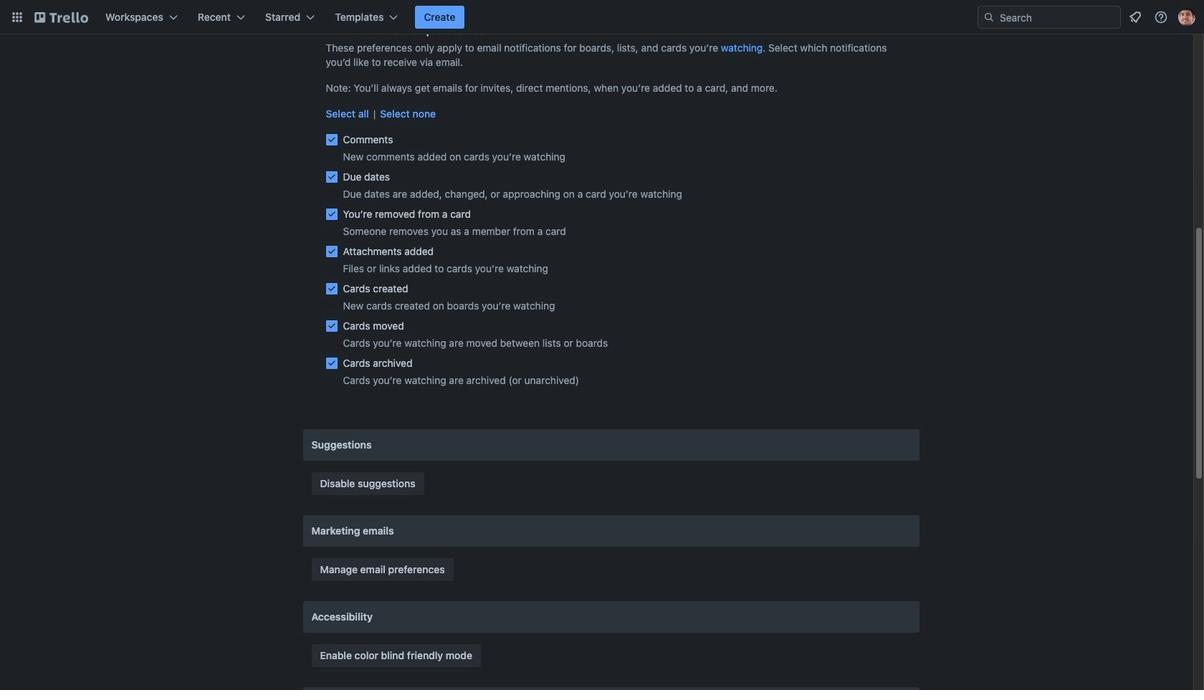 Task type: describe. For each thing, give the bounding box(es) containing it.
search image
[[984, 11, 995, 23]]

primary element
[[0, 0, 1204, 34]]

back to home image
[[34, 6, 88, 29]]

open information menu image
[[1154, 10, 1169, 24]]

Search field
[[978, 6, 1121, 29]]



Task type: vqa. For each thing, say whether or not it's contained in the screenshot.
Primary element
yes



Task type: locate. For each thing, give the bounding box(es) containing it.
0 notifications image
[[1127, 9, 1144, 26]]

james peterson (jamespeterson93) image
[[1179, 9, 1196, 26]]



